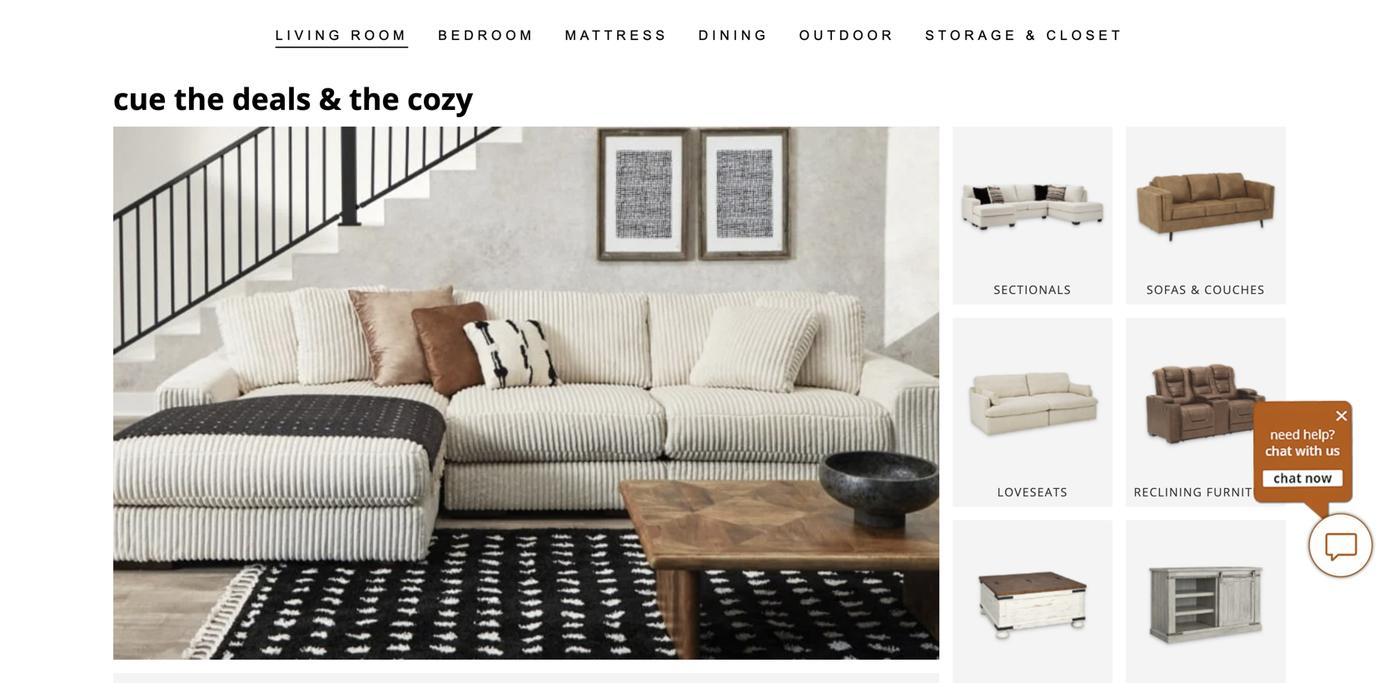 Task type: describe. For each thing, give the bounding box(es) containing it.
living room button
[[271, 15, 413, 57]]

cozy
[[407, 78, 473, 119]]

dialogue message for liveperson image
[[1254, 401, 1354, 521]]

1 vertical spatial &
[[319, 78, 341, 119]]

reclining
[[1134, 484, 1203, 500]]

sofas & couches link
[[1126, 127, 1286, 304]]

sectionals link
[[953, 127, 1113, 304]]

storage & closet
[[926, 28, 1124, 43]]

& for sofas
[[1191, 281, 1201, 297]]

room
[[351, 28, 408, 43]]

living
[[276, 28, 343, 43]]

outdoor button
[[795, 15, 901, 57]]

dining button
[[694, 15, 775, 57]]

cue
[[113, 78, 166, 119]]

deals
[[232, 78, 311, 119]]

reclining furniture
[[1134, 484, 1278, 500]]

bedroom button
[[433, 15, 540, 57]]

bedroom
[[438, 28, 535, 43]]

mattress
[[565, 28, 669, 43]]

living room
[[276, 28, 408, 43]]



Task type: vqa. For each thing, say whether or not it's contained in the screenshot.
BANNER
no



Task type: locate. For each thing, give the bounding box(es) containing it.
sofas & couches
[[1147, 281, 1266, 297]]

0 horizontal spatial the
[[174, 78, 224, 119]]

loveseats
[[998, 484, 1068, 500]]

the right cue
[[174, 78, 224, 119]]

&
[[1026, 28, 1039, 43], [319, 78, 341, 119], [1191, 281, 1201, 297]]

mattress button
[[560, 15, 674, 57]]

storage
[[926, 28, 1019, 43]]

couches
[[1205, 281, 1266, 297]]

1 horizontal spatial the
[[349, 78, 400, 119]]

furniture
[[1207, 484, 1278, 500]]

loveseats link
[[953, 318, 1113, 507]]

closet
[[1047, 28, 1124, 43]]

0 horizontal spatial &
[[319, 78, 341, 119]]

& left 'closet' at right top
[[1026, 28, 1039, 43]]

2 the from the left
[[349, 78, 400, 119]]

cue the deals & the cozy
[[113, 78, 473, 119]]

1 the from the left
[[174, 78, 224, 119]]

sectionals
[[994, 281, 1072, 297]]

& right sofas
[[1191, 281, 1201, 297]]

dining
[[699, 28, 770, 43]]

2 horizontal spatial &
[[1191, 281, 1201, 297]]

0 vertical spatial &
[[1026, 28, 1039, 43]]

chat bubble mobile view image
[[1308, 512, 1375, 579]]

& for storage
[[1026, 28, 1039, 43]]

storage & closet button
[[921, 15, 1129, 57]]

1 horizontal spatial &
[[1026, 28, 1039, 43]]

sofas
[[1147, 281, 1187, 297]]

reclining furniture link
[[1126, 318, 1286, 507]]

& inside button
[[1026, 28, 1039, 43]]

2 vertical spatial &
[[1191, 281, 1201, 297]]

outdoor
[[799, 28, 896, 43]]

the down 'room'
[[349, 78, 400, 119]]

the
[[174, 78, 224, 119], [349, 78, 400, 119]]

& right deals
[[319, 78, 341, 119]]



